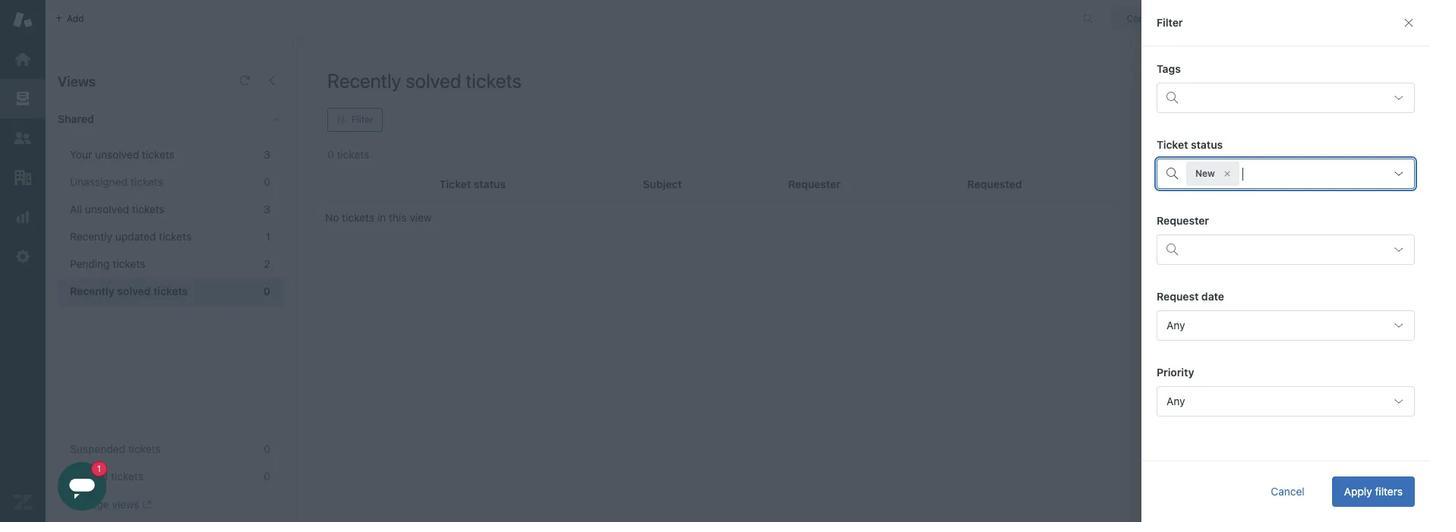 Task type: locate. For each thing, give the bounding box(es) containing it.
needs
[[1251, 65, 1280, 77]]

all
[[70, 203, 82, 216]]

access
[[1283, 65, 1317, 77]]

recently up the pending
[[70, 230, 112, 243]]

unsolved
[[95, 148, 139, 161], [85, 203, 129, 216]]

cancel button
[[1259, 477, 1317, 508]]

recently solved tickets
[[327, 69, 522, 92], [70, 285, 188, 298]]

filter dialog
[[1142, 0, 1431, 523]]

3 up "1"
[[264, 203, 270, 216]]

reporting image
[[13, 207, 33, 227]]

1 vertical spatial solved
[[117, 285, 151, 298]]

close drawer image
[[1403, 17, 1415, 29]]

recently updated tickets
[[70, 230, 191, 243]]

any down the request
[[1167, 319, 1186, 332]]

filter inside button
[[352, 114, 373, 125]]

2 any from the top
[[1167, 395, 1186, 408]]

to
[[1320, 65, 1330, 77]]

unassigned
[[70, 175, 128, 188]]

microphone.
[[1234, 78, 1295, 91]]

0 vertical spatial recently
[[327, 69, 402, 92]]

filter
[[1157, 16, 1183, 29], [352, 114, 373, 125]]

deleted tickets
[[70, 470, 144, 483]]

tickets
[[466, 69, 522, 92], [142, 148, 175, 161], [130, 175, 163, 188], [132, 203, 165, 216], [342, 211, 375, 224], [159, 230, 191, 243], [113, 258, 145, 270], [153, 285, 188, 298], [128, 443, 161, 456], [111, 470, 144, 483]]

0 for recently solved tickets
[[264, 285, 270, 298]]

0
[[264, 175, 270, 188], [264, 285, 270, 298], [264, 443, 270, 456], [264, 470, 270, 483]]

1 horizontal spatial recently solved tickets
[[327, 69, 522, 92]]

filters
[[1375, 485, 1403, 498]]

1 any field from the top
[[1157, 311, 1415, 341]]

1 vertical spatial any
[[1167, 395, 1186, 408]]

(opens in a new tab) image
[[139, 501, 151, 510]]

recently
[[327, 69, 402, 92], [70, 230, 112, 243], [70, 285, 115, 298]]

your
[[70, 148, 92, 161]]

views image
[[13, 89, 33, 109]]

1 any from the top
[[1167, 319, 1186, 332]]

0 for suspended tickets
[[264, 443, 270, 456]]

request
[[1157, 290, 1199, 303]]

your unsolved tickets
[[70, 148, 175, 161]]

1 vertical spatial unsolved
[[85, 203, 129, 216]]

any down priority
[[1167, 395, 1186, 408]]

any
[[1167, 319, 1186, 332], [1167, 395, 1186, 408]]

1 3 from the top
[[264, 148, 270, 161]]

views
[[58, 74, 96, 90]]

3 down collapse views pane image
[[264, 148, 270, 161]]

talk
[[1228, 65, 1248, 77]]

apply filters button
[[1332, 477, 1415, 508]]

any field for priority
[[1157, 387, 1415, 417]]

all unsolved tickets
[[70, 203, 165, 216]]

conversations
[[1127, 13, 1188, 24]]

0 vertical spatial unsolved
[[95, 148, 139, 161]]

1 vertical spatial recently solved tickets
[[70, 285, 188, 298]]

in
[[377, 211, 386, 224]]

2 any field from the top
[[1157, 387, 1415, 417]]

0 vertical spatial any
[[1167, 319, 1186, 332]]

zendesk
[[1183, 65, 1225, 77]]

filter inside dialog
[[1157, 16, 1183, 29]]

2 vertical spatial recently
[[70, 285, 115, 298]]

1
[[266, 230, 270, 243]]

1 vertical spatial recently
[[70, 230, 112, 243]]

3
[[264, 148, 270, 161], [264, 203, 270, 216]]

unsolved for your
[[95, 148, 139, 161]]

0 vertical spatial any field
[[1157, 311, 1415, 341]]

main element
[[0, 0, 46, 523]]

1 vertical spatial 3
[[264, 203, 270, 216]]

any field for request date
[[1157, 311, 1415, 341]]

Any field
[[1157, 311, 1415, 341], [1157, 387, 1415, 417]]

ticket status
[[1157, 138, 1223, 151]]

0 vertical spatial 3
[[264, 148, 270, 161]]

0 vertical spatial solved
[[406, 69, 461, 92]]

0 vertical spatial filter
[[1157, 16, 1183, 29]]

recently down the pending
[[70, 285, 115, 298]]

1 vertical spatial any field
[[1157, 387, 1415, 417]]

cancel
[[1271, 485, 1305, 498]]

requester element
[[1157, 235, 1415, 265]]

new option
[[1187, 162, 1240, 186]]

organizations image
[[13, 168, 33, 188]]

0 horizontal spatial filter
[[352, 114, 373, 125]]

2
[[264, 258, 270, 270]]

2 3 from the top
[[264, 203, 270, 216]]

get started image
[[13, 49, 33, 69]]

request date
[[1157, 290, 1225, 303]]

tags
[[1157, 62, 1181, 75]]

browser's
[[1183, 78, 1231, 91]]

your
[[1333, 65, 1355, 77]]

this
[[389, 211, 407, 224]]

recently for 1
[[70, 230, 112, 243]]

unsolved up unassigned tickets
[[95, 148, 139, 161]]

zendesk image
[[13, 493, 33, 513]]

recently up filter button
[[327, 69, 402, 92]]

date
[[1202, 290, 1225, 303]]

3 for your unsolved tickets
[[264, 148, 270, 161]]

ticket status element
[[1157, 159, 1415, 189]]

conversations button
[[1111, 6, 1223, 31]]

unsolved down unassigned on the top of the page
[[85, 203, 129, 216]]

0 vertical spatial recently solved tickets
[[327, 69, 522, 92]]

1 vertical spatial filter
[[352, 114, 373, 125]]

solved
[[406, 69, 461, 92], [117, 285, 151, 298]]

1 horizontal spatial filter
[[1157, 16, 1183, 29]]

apply filters
[[1345, 485, 1403, 498]]

manage views
[[70, 498, 139, 511]]



Task type: describe. For each thing, give the bounding box(es) containing it.
shared button
[[46, 96, 256, 142]]

0 horizontal spatial solved
[[117, 285, 151, 298]]

ticket
[[1157, 138, 1189, 151]]

remove image
[[1223, 169, 1232, 179]]

requester
[[1157, 214, 1210, 227]]

customers image
[[13, 128, 33, 148]]

any for priority
[[1167, 395, 1186, 408]]

1 horizontal spatial solved
[[406, 69, 461, 92]]

tags element
[[1157, 83, 1415, 113]]

0 for deleted tickets
[[264, 470, 270, 483]]

zendesk support image
[[13, 10, 33, 30]]

unsolved for all
[[85, 203, 129, 216]]

no
[[325, 211, 339, 224]]

shared
[[58, 112, 94, 125]]

zendesk talk needs access to your browser's microphone.
[[1183, 65, 1355, 91]]

priority
[[1157, 366, 1195, 379]]

new
[[1196, 168, 1216, 179]]

any for request date
[[1167, 319, 1186, 332]]

shared heading
[[46, 96, 296, 142]]

collapse views pane image
[[266, 74, 278, 87]]

0 for unassigned tickets
[[264, 175, 270, 188]]

pending tickets
[[70, 258, 145, 270]]

views
[[112, 498, 139, 511]]

filter button
[[327, 108, 383, 132]]

Ticket status field
[[1243, 162, 1383, 186]]

suspended tickets
[[70, 443, 161, 456]]

status
[[1191, 138, 1223, 151]]

manage
[[70, 498, 109, 511]]

deleted
[[70, 470, 108, 483]]

subject
[[643, 178, 682, 191]]

apply
[[1345, 485, 1373, 498]]

0 horizontal spatial recently solved tickets
[[70, 285, 188, 298]]

suspended
[[70, 443, 125, 456]]

3 for all unsolved tickets
[[264, 203, 270, 216]]

no tickets in this view
[[325, 211, 432, 224]]

unassigned tickets
[[70, 175, 163, 188]]

refresh views pane image
[[239, 74, 251, 87]]

updated
[[115, 230, 156, 243]]

view
[[410, 211, 432, 224]]

admin image
[[13, 247, 33, 267]]

recently for 0
[[70, 285, 115, 298]]

manage views link
[[70, 498, 151, 512]]

pending
[[70, 258, 110, 270]]



Task type: vqa. For each thing, say whether or not it's contained in the screenshot.
Filter button
yes



